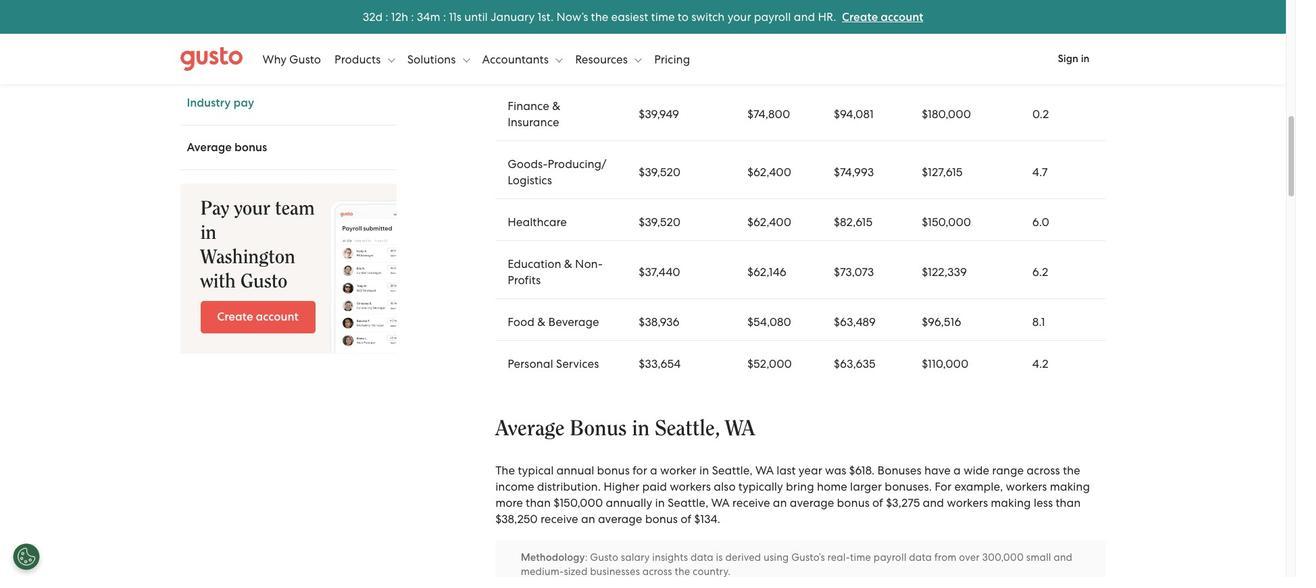Task type: vqa. For each thing, say whether or not it's contained in the screenshot.


Task type: describe. For each thing, give the bounding box(es) containing it.
$96,516
[[922, 315, 962, 329]]

1 horizontal spatial average
[[790, 497, 834, 510]]

industry pay
[[187, 96, 254, 110]]

bonus down larger
[[837, 497, 870, 510]]

0 vertical spatial create account link
[[843, 10, 925, 24]]

goods-producing/ logistics
[[508, 157, 607, 187]]

last
[[777, 464, 796, 478]]

country.
[[693, 566, 731, 578]]

across inside : gusto salary insights data is derived using gusto's real-time payroll data from over 300,000 small and medium-sized businesses across the country.
[[643, 566, 672, 578]]

and inside : gusto salary insights data is derived using gusto's real-time payroll data from over 300,000 small and medium-sized businesses across the country.
[[1054, 552, 1073, 564]]

for
[[935, 480, 952, 494]]

and inside 3 2 d : 1 2 h : 3 4 m : 1 2 s until january 1st. now's the easiest time to switch your payroll and hr. create account
[[795, 10, 817, 23]]

industry
[[187, 96, 231, 110]]

$127,615
[[922, 165, 963, 179]]

more
[[496, 497, 523, 510]]

logistics
[[508, 173, 552, 187]]

$63,489
[[834, 315, 876, 329]]

$94,081
[[834, 107, 874, 121]]

sign
[[1058, 53, 1079, 65]]

0.2
[[1033, 107, 1049, 121]]

your inside 3 2 d : 1 2 h : 3 4 m : 1 2 s until january 1st. now's the easiest time to switch your payroll and hr. create account
[[729, 10, 753, 23]]

4.2
[[1033, 357, 1049, 371]]

gusto inside pay your team in washington with gusto
[[240, 272, 288, 292]]

in up for
[[632, 418, 650, 440]]

sign in link
[[1042, 44, 1106, 74]]

less
[[1034, 497, 1053, 510]]

why
[[263, 52, 287, 66]]

& for education
[[564, 257, 573, 271]]

$122,339
[[922, 265, 967, 279]]

is
[[716, 552, 723, 564]]

range
[[993, 464, 1024, 478]]

pricing
[[654, 52, 690, 66]]

the inside : gusto salary insights data is derived using gusto's real-time payroll data from over 300,000 small and medium-sized businesses across the country.
[[675, 566, 690, 578]]

4
[[422, 10, 429, 23]]

average bonus
[[187, 141, 267, 155]]

$62,400 for $74,993
[[748, 165, 792, 179]]

bonuses.
[[885, 480, 932, 494]]

0 vertical spatial seattle,
[[655, 418, 720, 440]]

resources button
[[575, 39, 642, 79]]

with
[[200, 272, 236, 292]]

300,000
[[983, 552, 1024, 564]]

in inside 'link'
[[1081, 53, 1090, 65]]

your inside pay your team in washington with gusto
[[234, 199, 270, 219]]

1 vertical spatial seattle,
[[712, 464, 753, 478]]

$74,800
[[748, 107, 790, 121]]

real-
[[828, 552, 850, 564]]

annual
[[557, 464, 594, 478]]

1 a from the left
[[650, 464, 658, 478]]

time inside 3 2 d : 1 2 h : 3 4 m : 1 2 s until january 1st. now's the easiest time to switch your payroll and hr. create account
[[653, 10, 676, 23]]

average for average bonus
[[187, 141, 232, 155]]

over
[[959, 552, 980, 564]]

1 1 from the left
[[390, 10, 394, 23]]

0 vertical spatial receive
[[733, 497, 770, 510]]

0 horizontal spatial workers
[[670, 480, 711, 494]]

online payroll services, hr, and benefits | gusto image
[[180, 47, 242, 71]]

why gusto
[[263, 52, 321, 66]]

2 vertical spatial wa
[[711, 497, 730, 510]]

$74,993
[[834, 165, 874, 179]]

beverage
[[549, 315, 599, 329]]

2 vertical spatial seattle,
[[668, 497, 709, 510]]

s
[[458, 10, 463, 23]]

insights
[[652, 552, 688, 564]]

$73,073
[[834, 265, 874, 279]]

bonus up higher
[[597, 464, 630, 478]]

d :
[[374, 10, 387, 23]]

salary
[[621, 552, 650, 564]]

now's
[[558, 10, 590, 23]]

to
[[679, 10, 690, 23]]

sized
[[564, 566, 588, 578]]

january
[[492, 10, 536, 23]]

distribution.
[[537, 480, 601, 494]]

producing/
[[548, 157, 607, 171]]

payroll inside 3 2 d : 1 2 h : 3 4 m : 1 2 s until january 1st. now's the easiest time to switch your payroll and hr. create account
[[755, 10, 792, 23]]

time inside : gusto salary insights data is derived using gusto's real-time payroll data from over 300,000 small and medium-sized businesses across the country.
[[850, 552, 871, 564]]

2 a from the left
[[954, 464, 961, 478]]

goods-
[[508, 157, 548, 171]]

small
[[1027, 552, 1051, 564]]

6.0
[[1033, 215, 1050, 229]]

1 horizontal spatial create
[[843, 10, 879, 24]]

from
[[935, 552, 957, 564]]

washington
[[200, 248, 295, 268]]

year
[[799, 464, 823, 478]]

wide
[[964, 464, 990, 478]]

1 vertical spatial receive
[[541, 513, 578, 526]]

1 vertical spatial of
[[681, 513, 692, 526]]

food & beverage
[[508, 315, 599, 329]]

$180,000
[[922, 107, 971, 121]]

$618.
[[849, 464, 875, 478]]

example,
[[955, 480, 1003, 494]]

until
[[466, 10, 489, 23]]

easiest
[[613, 10, 650, 23]]

average bonus link
[[187, 141, 267, 155]]

gusto for why gusto
[[289, 52, 321, 66]]

0 vertical spatial $150,000
[[922, 215, 972, 229]]

1 horizontal spatial workers
[[947, 497, 988, 510]]

$39,520 for healthcare
[[639, 215, 681, 229]]

finance & insurance
[[508, 99, 561, 129]]

income
[[496, 480, 534, 494]]

gusto for : gusto salary insights data is derived using gusto's real-time payroll data from over 300,000 small and medium-sized businesses across the country.
[[590, 552, 619, 564]]

food
[[508, 315, 535, 329]]

across inside the typical annual bonus for a worker in seattle, wa last year was $618. bonuses have a wide range across the income distribution. higher paid workers also typically bring home larger bonuses. for example, workers making more than $150,000 annually in seattle, wa receive an average bonus of $3,275 and workers making less than $38,250 receive an average bonus of $134.
[[1027, 464, 1060, 478]]

bonus down pay on the top of the page
[[235, 141, 267, 155]]

$33,654
[[639, 357, 681, 371]]

worker
[[660, 464, 697, 478]]

pay
[[200, 199, 229, 219]]

sign in
[[1058, 53, 1090, 65]]

finance
[[508, 99, 550, 113]]

2 3 from the left
[[416, 10, 422, 23]]

$134.
[[694, 513, 721, 526]]

paid
[[643, 480, 667, 494]]

1 vertical spatial wa
[[756, 464, 774, 478]]

also
[[714, 480, 736, 494]]

resources
[[575, 52, 631, 66]]



Task type: locate. For each thing, give the bounding box(es) containing it.
2 vertical spatial and
[[1054, 552, 1073, 564]]

1 data from the left
[[691, 552, 714, 564]]

$39,949
[[639, 107, 679, 121]]

1 vertical spatial an
[[581, 513, 595, 526]]

$39,520 up $37,440
[[639, 215, 681, 229]]

1 2 from the left
[[368, 10, 374, 23]]

and left hr.
[[795, 10, 817, 23]]

1 horizontal spatial a
[[954, 464, 961, 478]]

average bonus in seattle, wa
[[496, 418, 755, 440]]

0 horizontal spatial create
[[217, 310, 253, 324]]

& inside finance & insurance
[[552, 99, 561, 113]]

& for finance
[[552, 99, 561, 113]]

bonuses
[[878, 464, 922, 478]]

seattle, up 'worker'
[[655, 418, 720, 440]]

2 vertical spatial gusto
[[590, 552, 619, 564]]

wa up typically
[[756, 464, 774, 478]]

$150,000 up $122,339 at the top
[[922, 215, 972, 229]]

making
[[1050, 480, 1090, 494], [991, 497, 1031, 510]]

0 horizontal spatial an
[[581, 513, 595, 526]]

3 left d :
[[362, 10, 368, 23]]

: gusto salary insights data is derived using gusto's real-time payroll data from over 300,000 small and medium-sized businesses across the country.
[[521, 552, 1073, 578]]

0 vertical spatial an
[[773, 497, 787, 510]]

in right 'sign'
[[1081, 53, 1090, 65]]

$52,000
[[748, 357, 792, 371]]

3 2 from the left
[[452, 10, 458, 23]]

0 horizontal spatial account
[[256, 310, 299, 324]]

2 horizontal spatial and
[[1054, 552, 1073, 564]]

gusto inside : gusto salary insights data is derived using gusto's real-time payroll data from over 300,000 small and medium-sized businesses across the country.
[[590, 552, 619, 564]]

0 horizontal spatial services
[[508, 57, 551, 71]]

2 horizontal spatial &
[[564, 257, 573, 271]]

3 right h :
[[416, 10, 422, 23]]

$62,400 up the $62,146
[[748, 215, 792, 229]]

$39,520 for goods-producing/ logistics
[[639, 165, 681, 179]]

1 vertical spatial $39,520
[[639, 215, 681, 229]]

1 left s
[[448, 10, 452, 23]]

0 vertical spatial average
[[790, 497, 834, 510]]

pricing link
[[654, 39, 690, 79]]

accountants button
[[482, 39, 563, 79]]

0 horizontal spatial time
[[653, 10, 676, 23]]

non-
[[575, 257, 603, 271]]

and down for
[[923, 497, 944, 510]]

products
[[335, 52, 384, 66]]

0 vertical spatial &
[[552, 99, 561, 113]]

a right for
[[650, 464, 658, 478]]

across
[[1027, 464, 1060, 478], [643, 566, 672, 578]]

0 vertical spatial and
[[795, 10, 817, 23]]

across up less
[[1027, 464, 1060, 478]]

2 1 from the left
[[448, 10, 452, 23]]

personal services
[[508, 357, 599, 371]]

services down beverage
[[556, 357, 599, 371]]

create down with
[[217, 310, 253, 324]]

in down pay
[[200, 224, 216, 243]]

:
[[585, 552, 588, 564]]

& inside education & non- profits
[[564, 257, 573, 271]]

services for personal services
[[556, 357, 599, 371]]

and inside the typical annual bonus for a worker in seattle, wa last year was $618. bonuses have a wide range across the income distribution. higher paid workers also typically bring home larger bonuses. for example, workers making more than $150,000 annually in seattle, wa receive an average bonus of $3,275 and workers making less than $38,250 receive an average bonus of $134.
[[923, 497, 944, 510]]

create account link down with
[[200, 301, 315, 334]]

payroll left hr.
[[755, 10, 792, 23]]

1 horizontal spatial an
[[773, 497, 787, 510]]

home
[[817, 480, 848, 494]]

pay
[[234, 96, 254, 110]]

than up $38,250
[[526, 497, 551, 510]]

an down distribution.
[[581, 513, 595, 526]]

your
[[729, 10, 753, 23], [234, 199, 270, 219]]

average down bring
[[790, 497, 834, 510]]

1 vertical spatial $150,000
[[554, 497, 603, 510]]

0 horizontal spatial your
[[234, 199, 270, 219]]

in inside pay your team in washington with gusto
[[200, 224, 216, 243]]

your right switch
[[729, 10, 753, 23]]

1 vertical spatial create
[[217, 310, 253, 324]]

average down "industry" at the top left of the page
[[187, 141, 232, 155]]

$38,936
[[639, 315, 680, 329]]

0 vertical spatial account
[[882, 10, 925, 24]]

workers up less
[[1006, 480, 1047, 494]]

1 horizontal spatial &
[[552, 99, 561, 113]]

and right the small
[[1054, 552, 1073, 564]]

bring
[[786, 480, 814, 494]]

2 2 from the left
[[394, 10, 400, 23]]

services
[[508, 57, 551, 71], [556, 357, 599, 371]]

data up country.
[[691, 552, 714, 564]]

personal
[[508, 357, 553, 371]]

1 horizontal spatial 3
[[416, 10, 422, 23]]

0 horizontal spatial average
[[598, 513, 643, 526]]

0 vertical spatial gusto
[[289, 52, 321, 66]]

services down professional
[[508, 57, 551, 71]]

the inside the typical annual bonus for a worker in seattle, wa last year was $618. bonuses have a wide range across the income distribution. higher paid workers also typically bring home larger bonuses. for example, workers making more than $150,000 annually in seattle, wa receive an average bonus of $3,275 and workers making less than $38,250 receive an average bonus of $134.
[[1063, 464, 1081, 478]]

data
[[691, 552, 714, 564], [909, 552, 932, 564]]

in
[[1081, 53, 1090, 65], [200, 224, 216, 243], [632, 418, 650, 440], [700, 464, 709, 478], [655, 497, 665, 510]]

of down larger
[[873, 497, 884, 510]]

hr.
[[819, 10, 838, 23]]

1 horizontal spatial of
[[873, 497, 884, 510]]

gusto up businesses
[[590, 552, 619, 564]]

using
[[764, 552, 789, 564]]

main element
[[180, 39, 1106, 79]]

1 horizontal spatial than
[[1056, 497, 1081, 510]]

services inside "professional services"
[[508, 57, 551, 71]]

0 horizontal spatial average
[[187, 141, 232, 155]]

0 horizontal spatial than
[[526, 497, 551, 510]]

making up less
[[1050, 480, 1090, 494]]

wa up also
[[725, 418, 755, 440]]

1 vertical spatial your
[[234, 199, 270, 219]]

0 horizontal spatial across
[[643, 566, 672, 578]]

pay your team in washington with gusto
[[200, 199, 315, 292]]

2 than from the left
[[1056, 497, 1081, 510]]

2 vertical spatial the
[[675, 566, 690, 578]]

receive down typically
[[733, 497, 770, 510]]

1 vertical spatial gusto
[[240, 272, 288, 292]]

2 data from the left
[[909, 552, 932, 564]]

1 horizontal spatial average
[[496, 418, 565, 440]]

$110,000
[[922, 357, 969, 371]]

the right now's
[[592, 10, 610, 23]]

insurance
[[508, 115, 559, 129]]

gusto's
[[792, 552, 825, 564]]

3 2 d : 1 2 h : 3 4 m : 1 2 s until january 1st. now's the easiest time to switch your payroll and hr. create account
[[362, 10, 925, 24]]

why gusto link
[[263, 39, 321, 79]]

gusto right why
[[289, 52, 321, 66]]

$82,615
[[834, 215, 873, 229]]

0 vertical spatial services
[[508, 57, 551, 71]]

team
[[275, 199, 315, 219]]

2 $62,400 from the top
[[748, 215, 792, 229]]

2 right the m :
[[452, 10, 458, 23]]

of left $134.
[[681, 513, 692, 526]]

$62,400 for $82,615
[[748, 215, 792, 229]]

the down insights
[[675, 566, 690, 578]]

$150,000 down distribution.
[[554, 497, 603, 510]]

$62,400 down $74,800
[[748, 165, 792, 179]]

1 vertical spatial &
[[564, 257, 573, 271]]

2 horizontal spatial workers
[[1006, 480, 1047, 494]]

0 vertical spatial your
[[729, 10, 753, 23]]

0 vertical spatial across
[[1027, 464, 1060, 478]]

2 $39,520 from the top
[[639, 215, 681, 229]]

1 vertical spatial making
[[991, 497, 1031, 510]]

businesses
[[590, 566, 640, 578]]

1 horizontal spatial gusto
[[289, 52, 321, 66]]

medium-
[[521, 566, 564, 578]]

0 vertical spatial of
[[873, 497, 884, 510]]

the
[[496, 464, 515, 478]]

seattle, up $134.
[[668, 497, 709, 510]]

have
[[925, 464, 951, 478]]

2 left h :
[[368, 10, 374, 23]]

1 horizontal spatial services
[[556, 357, 599, 371]]

gusto inside main element
[[289, 52, 321, 66]]

$39,520
[[639, 165, 681, 179], [639, 215, 681, 229]]

1 vertical spatial create account link
[[200, 301, 315, 334]]

0 horizontal spatial payroll
[[755, 10, 792, 23]]

annually
[[606, 497, 653, 510]]

larger
[[850, 480, 882, 494]]

healthcare
[[508, 215, 567, 229]]

0 horizontal spatial 3
[[362, 10, 368, 23]]

2 horizontal spatial gusto
[[590, 552, 619, 564]]

&
[[552, 99, 561, 113], [564, 257, 573, 271], [538, 315, 546, 329]]

$37,440
[[639, 265, 680, 279]]

and
[[795, 10, 817, 23], [923, 497, 944, 510], [1054, 552, 1073, 564]]

the
[[592, 10, 610, 23], [1063, 464, 1081, 478], [675, 566, 690, 578]]

1 vertical spatial average
[[496, 418, 565, 440]]

workers down example,
[[947, 497, 988, 510]]

payroll inside : gusto salary insights data is derived using gusto's real-time payroll data from over 300,000 small and medium-sized businesses across the country.
[[874, 552, 907, 564]]

data left from
[[909, 552, 932, 564]]

gusto down washington at the top left of page
[[240, 272, 288, 292]]

1 horizontal spatial 2
[[394, 10, 400, 23]]

$150,000 inside the typical annual bonus for a worker in seattle, wa last year was $618. bonuses have a wide range across the income distribution. higher paid workers also typically bring home larger bonuses. for example, workers making more than $150,000 annually in seattle, wa receive an average bonus of $3,275 and workers making less than $38,250 receive an average bonus of $134.
[[554, 497, 603, 510]]

0 vertical spatial average
[[187, 141, 232, 155]]

0 horizontal spatial making
[[991, 497, 1031, 510]]

professional
[[508, 41, 572, 54]]

education & non- profits
[[508, 257, 603, 287]]

create
[[843, 10, 879, 24], [217, 310, 253, 324]]

derived
[[726, 552, 761, 564]]

2 horizontal spatial the
[[1063, 464, 1081, 478]]

1 than from the left
[[526, 497, 551, 510]]

0 vertical spatial wa
[[725, 418, 755, 440]]

solutions button
[[407, 39, 470, 79]]

1 right d :
[[390, 10, 394, 23]]

accountants
[[482, 52, 552, 66]]

create account link
[[843, 10, 925, 24], [200, 301, 315, 334]]

$63,635
[[834, 357, 876, 371]]

1 3 from the left
[[362, 10, 368, 23]]

$3,275
[[886, 497, 920, 510]]

professional services
[[508, 41, 572, 71]]

0 horizontal spatial &
[[538, 315, 546, 329]]

$39,520 down $39,949
[[639, 165, 681, 179]]

average for average bonus in seattle, wa
[[496, 418, 565, 440]]

services for professional services
[[508, 57, 551, 71]]

for
[[633, 464, 648, 478]]

$54,080
[[748, 315, 792, 329]]

in right 'worker'
[[700, 464, 709, 478]]

1 $39,520 from the top
[[639, 165, 681, 179]]

products button
[[335, 39, 395, 79]]

1 $62,400 from the top
[[748, 165, 792, 179]]

1 horizontal spatial across
[[1027, 464, 1060, 478]]

0 horizontal spatial a
[[650, 464, 658, 478]]

0 vertical spatial the
[[592, 10, 610, 23]]

2 vertical spatial &
[[538, 315, 546, 329]]

receive down distribution.
[[541, 513, 578, 526]]

solutions
[[407, 52, 459, 66]]

an
[[773, 497, 787, 510], [581, 513, 595, 526]]

the inside 3 2 d : 1 2 h : 3 4 m : 1 2 s until january 1st. now's the easiest time to switch your payroll and hr. create account
[[592, 10, 610, 23]]

1 vertical spatial services
[[556, 357, 599, 371]]

0 horizontal spatial create account link
[[200, 301, 315, 334]]

making left less
[[991, 497, 1031, 510]]

0 vertical spatial $62,400
[[748, 165, 792, 179]]

a
[[650, 464, 658, 478], [954, 464, 961, 478]]

time left to
[[653, 10, 676, 23]]

0 vertical spatial making
[[1050, 480, 1090, 494]]

1 horizontal spatial data
[[909, 552, 932, 564]]

1 horizontal spatial create account link
[[843, 10, 925, 24]]

1 vertical spatial average
[[598, 513, 643, 526]]

the right 'range'
[[1063, 464, 1081, 478]]

time right the gusto's at the right of page
[[850, 552, 871, 564]]

4.7
[[1033, 165, 1048, 179]]

& for food
[[538, 315, 546, 329]]

0 horizontal spatial receive
[[541, 513, 578, 526]]

your right pay
[[234, 199, 270, 219]]

average up typical
[[496, 418, 565, 440]]

0 horizontal spatial and
[[795, 10, 817, 23]]

higher
[[604, 480, 640, 494]]

0 vertical spatial payroll
[[755, 10, 792, 23]]

0 vertical spatial create
[[843, 10, 879, 24]]

1
[[390, 10, 394, 23], [448, 10, 452, 23]]

typically
[[739, 480, 783, 494]]

payroll right real- on the bottom right of the page
[[874, 552, 907, 564]]

2 horizontal spatial 2
[[452, 10, 458, 23]]

0 vertical spatial time
[[653, 10, 676, 23]]

than right less
[[1056, 497, 1081, 510]]

& left the non-
[[564, 257, 573, 271]]

methodology
[[521, 552, 585, 564]]

0 horizontal spatial 1
[[390, 10, 394, 23]]

$38,250
[[496, 513, 538, 526]]

1 horizontal spatial your
[[729, 10, 753, 23]]

an down typically
[[773, 497, 787, 510]]

create right hr.
[[843, 10, 879, 24]]

gusto
[[289, 52, 321, 66], [240, 272, 288, 292], [590, 552, 619, 564]]

2 right d :
[[394, 10, 400, 23]]

in down paid
[[655, 497, 665, 510]]

1 vertical spatial the
[[1063, 464, 1081, 478]]

1 vertical spatial time
[[850, 552, 871, 564]]

1 horizontal spatial time
[[850, 552, 871, 564]]

& right finance
[[552, 99, 561, 113]]

create account
[[217, 310, 299, 324]]

workers down 'worker'
[[670, 480, 711, 494]]

1 horizontal spatial $150,000
[[922, 215, 972, 229]]

1 horizontal spatial payroll
[[874, 552, 907, 564]]

bonus
[[570, 418, 627, 440]]

h :
[[400, 10, 413, 23]]

create account link right hr.
[[843, 10, 925, 24]]

0 horizontal spatial 2
[[368, 10, 374, 23]]

seattle, up also
[[712, 464, 753, 478]]

1 horizontal spatial the
[[675, 566, 690, 578]]

& right the food
[[538, 315, 546, 329]]

average down annually
[[598, 513, 643, 526]]

bonus down paid
[[645, 513, 678, 526]]

wa down also
[[711, 497, 730, 510]]

0 horizontal spatial $150,000
[[554, 497, 603, 510]]

1 vertical spatial $62,400
[[748, 215, 792, 229]]

1 horizontal spatial making
[[1050, 480, 1090, 494]]

$62,400
[[748, 165, 792, 179], [748, 215, 792, 229]]

0 vertical spatial $39,520
[[639, 165, 681, 179]]

1 horizontal spatial 1
[[448, 10, 452, 23]]

a left wide at the right bottom
[[954, 464, 961, 478]]

0 horizontal spatial the
[[592, 10, 610, 23]]

1 vertical spatial payroll
[[874, 552, 907, 564]]

across down insights
[[643, 566, 672, 578]]



